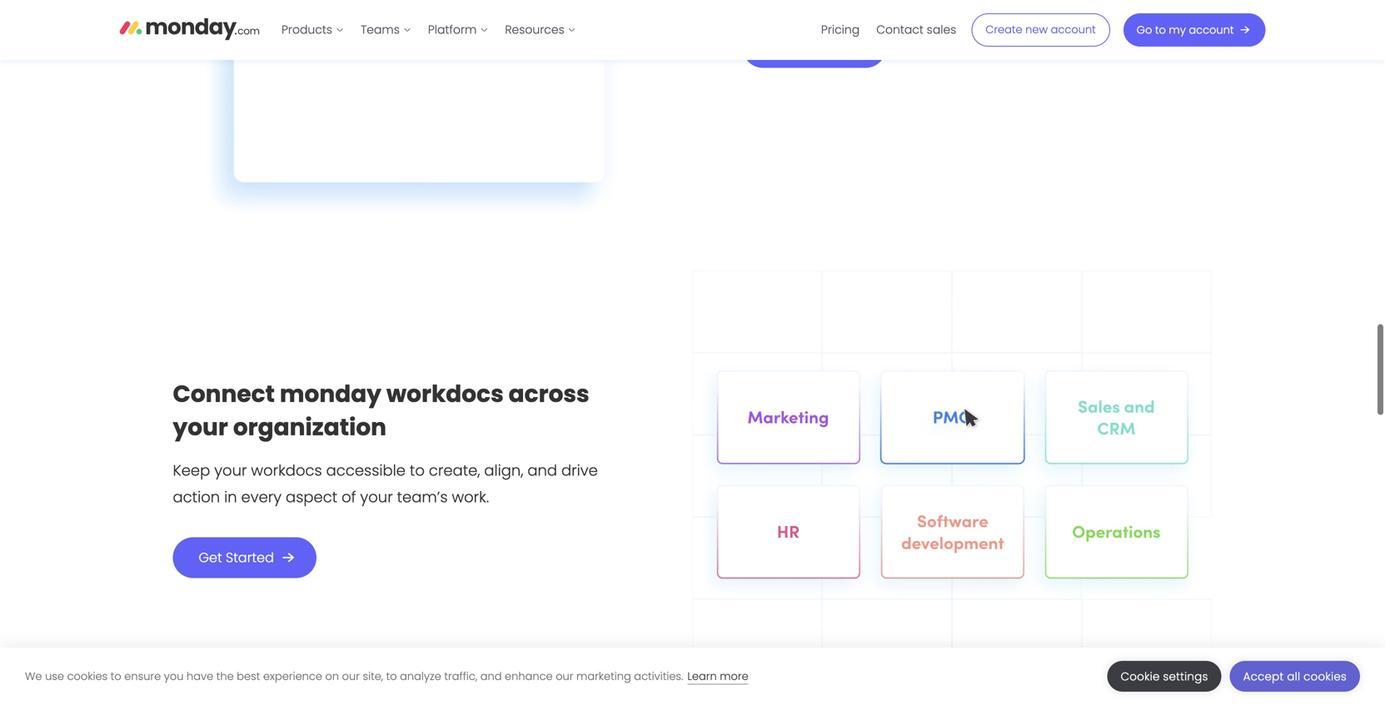 Task type: vqa. For each thing, say whether or not it's contained in the screenshot.
'Getting'
no



Task type: describe. For each thing, give the bounding box(es) containing it.
on
[[325, 669, 339, 684]]

resources link
[[497, 17, 585, 43]]

and inside dialog
[[480, 669, 502, 684]]

teams link
[[352, 17, 420, 43]]

all
[[1287, 669, 1300, 685]]

connect monday workdocs across your organization
[[173, 378, 589, 444]]

you
[[164, 669, 184, 684]]

settings
[[1163, 669, 1208, 685]]

to inside button
[[1155, 22, 1166, 37]]

0 horizontal spatial account
[[1051, 22, 1096, 37]]

learn
[[688, 669, 717, 684]]

more
[[720, 669, 749, 684]]

workdocs for across
[[386, 378, 504, 410]]

create,
[[429, 460, 480, 481]]

contact sales link
[[868, 17, 965, 43]]

drive
[[561, 460, 598, 481]]

resources
[[505, 22, 565, 38]]

monday.com logo image
[[120, 11, 260, 46]]

your inside connect monday workdocs across your organization
[[173, 411, 228, 444]]

new
[[1026, 22, 1048, 37]]

we use cookies to ensure you have the best experience on our site, to analyze traffic, and enhance our marketing activities. learn more
[[25, 669, 749, 684]]

have
[[187, 669, 213, 684]]

organization
[[233, 411, 387, 444]]

traffic,
[[444, 669, 477, 684]]

go
[[1137, 22, 1152, 37]]

dialog containing cookie settings
[[0, 648, 1385, 706]]

get
[[199, 548, 222, 567]]

platform link
[[420, 17, 497, 43]]

go to my account button
[[1124, 13, 1266, 47]]

to right site,
[[386, 669, 397, 684]]

analyze
[[400, 669, 441, 684]]

keep your workdocs accessible to create, align, and drive action in every aspect of your team's work.
[[173, 460, 598, 508]]

list containing products
[[273, 0, 585, 60]]

create
[[986, 22, 1023, 37]]

action
[[173, 487, 220, 508]]

of
[[342, 487, 356, 508]]

in
[[224, 487, 237, 508]]

to left ensure
[[111, 669, 121, 684]]

list containing pricing
[[813, 0, 965, 60]]

activities.
[[634, 669, 683, 684]]

and inside keep your workdocs accessible to create, align, and drive action in every aspect of your team's work.
[[528, 460, 557, 481]]

create new account button
[[972, 13, 1110, 47]]

1 horizontal spatial account
[[1189, 22, 1234, 37]]

aspect
[[286, 487, 337, 508]]

cookie settings button
[[1108, 661, 1222, 692]]

1 vertical spatial your
[[214, 460, 247, 481]]

products link
[[273, 17, 352, 43]]

sales
[[927, 22, 957, 38]]

contact
[[876, 22, 924, 38]]

to inside keep your workdocs accessible to create, align, and drive action in every aspect of your team's work.
[[410, 460, 425, 481]]

accept all cookies button
[[1230, 661, 1360, 692]]

cookies for all
[[1304, 669, 1347, 685]]



Task type: locate. For each thing, give the bounding box(es) containing it.
1 vertical spatial workdocs
[[251, 460, 322, 481]]

0 vertical spatial your
[[173, 411, 228, 444]]

and
[[528, 460, 557, 481], [480, 669, 502, 684]]

1 our from the left
[[342, 669, 360, 684]]

list
[[273, 0, 585, 60], [813, 0, 965, 60]]

keep
[[173, 460, 210, 481]]

across
[[509, 378, 589, 410]]

create new account
[[986, 22, 1096, 37]]

cookies
[[67, 669, 108, 684], [1304, 669, 1347, 685]]

our
[[342, 669, 360, 684], [556, 669, 573, 684]]

cookies for use
[[67, 669, 108, 684]]

0 vertical spatial and
[[528, 460, 557, 481]]

1 vertical spatial and
[[480, 669, 502, 684]]

main element
[[273, 0, 1266, 60]]

1 horizontal spatial list
[[813, 0, 965, 60]]

to
[[1155, 22, 1166, 37], [410, 460, 425, 481], [111, 669, 121, 684], [386, 669, 397, 684]]

2 list from the left
[[813, 0, 965, 60]]

marketing
[[576, 669, 631, 684]]

contact sales
[[876, 22, 957, 38]]

1 horizontal spatial and
[[528, 460, 557, 481]]

workdocs inside keep your workdocs accessible to create, align, and drive action in every aspect of your team's work.
[[251, 460, 322, 481]]

accessible
[[326, 460, 406, 481]]

learn more link
[[688, 669, 749, 685]]

workdocs
[[386, 378, 504, 410], [251, 460, 322, 481]]

your up in
[[214, 460, 247, 481]]

align,
[[484, 460, 523, 481]]

my
[[1169, 22, 1186, 37]]

1 list from the left
[[273, 0, 585, 60]]

monday
[[280, 378, 382, 410]]

pricing
[[821, 22, 860, 38]]

workdocs up aspect
[[251, 460, 322, 481]]

workdocs inside connect monday workdocs across your organization
[[386, 378, 504, 410]]

0 horizontal spatial cookies
[[67, 669, 108, 684]]

we
[[25, 669, 42, 684]]

get started
[[199, 548, 274, 567]]

account
[[1051, 22, 1096, 37], [1189, 22, 1234, 37]]

pricing link
[[813, 17, 868, 43]]

accept
[[1243, 669, 1284, 685]]

1 horizontal spatial workdocs
[[386, 378, 504, 410]]

experience
[[263, 669, 322, 684]]

cookies right all
[[1304, 669, 1347, 685]]

to up the team's
[[410, 460, 425, 481]]

your
[[173, 411, 228, 444], [214, 460, 247, 481], [360, 487, 393, 508]]

workdocs for accessible
[[251, 460, 322, 481]]

dialog
[[0, 648, 1385, 706]]

site,
[[363, 669, 383, 684]]

1 cookies from the left
[[67, 669, 108, 684]]

and left "drive"
[[528, 460, 557, 481]]

our right enhance
[[556, 669, 573, 684]]

0 horizontal spatial list
[[273, 0, 585, 60]]

connect
[[173, 378, 275, 410]]

2 vertical spatial your
[[360, 487, 393, 508]]

started
[[226, 548, 274, 567]]

work.
[[452, 487, 489, 508]]

1 horizontal spatial our
[[556, 669, 573, 684]]

0 horizontal spatial and
[[480, 669, 502, 684]]

cookies right 'use'
[[67, 669, 108, 684]]

platform
[[428, 22, 477, 38]]

go to my account
[[1137, 22, 1234, 37]]

products
[[282, 22, 332, 38]]

your down 'connect'
[[173, 411, 228, 444]]

account right my
[[1189, 22, 1234, 37]]

cookie settings
[[1121, 669, 1208, 685]]

team's
[[397, 487, 448, 508]]

cookie
[[1121, 669, 1160, 685]]

0 vertical spatial workdocs
[[386, 378, 504, 410]]

and right 'traffic,'
[[480, 669, 502, 684]]

2 our from the left
[[556, 669, 573, 684]]

accept all cookies
[[1243, 669, 1347, 685]]

enhance
[[505, 669, 553, 684]]

cookies inside button
[[1304, 669, 1347, 685]]

best
[[237, 669, 260, 684]]

teams
[[361, 22, 400, 38]]

get started button
[[173, 538, 316, 578]]

2 cookies from the left
[[1304, 669, 1347, 685]]

every
[[241, 487, 282, 508]]

the
[[216, 669, 234, 684]]

1 horizontal spatial cookies
[[1304, 669, 1347, 685]]

0 horizontal spatial workdocs
[[251, 460, 322, 481]]

our right on
[[342, 669, 360, 684]]

to right go
[[1155, 22, 1166, 37]]

use
[[45, 669, 64, 684]]

0 horizontal spatial our
[[342, 669, 360, 684]]

account right the new at the right top of the page
[[1051, 22, 1096, 37]]

workdocs up create,
[[386, 378, 504, 410]]

ensure
[[124, 669, 161, 684]]

your right of
[[360, 487, 393, 508]]



